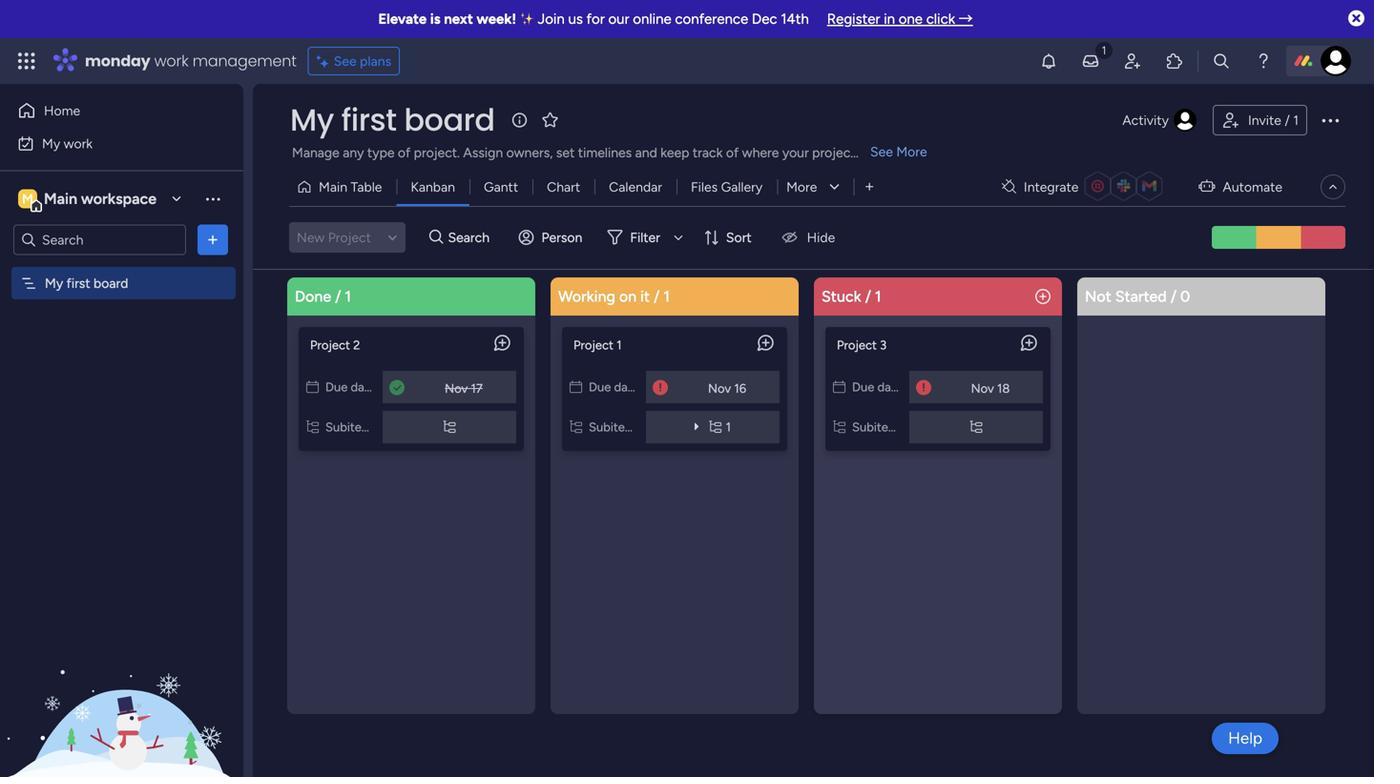 Task type: vqa. For each thing, say whether or not it's contained in the screenshot.
the 'it' inside Sketch Designs makes it super easy to share Sketch files across your organization.
no



Task type: locate. For each thing, give the bounding box(es) containing it.
arrow down image
[[667, 226, 690, 249]]

2 nov from the left
[[708, 381, 731, 396]]

1 v2 calendar view small outline image from the left
[[306, 380, 319, 395]]

1 v2 subtasks column small outline image from the left
[[306, 420, 319, 435]]

filter
[[630, 229, 660, 246]]

1 horizontal spatial v2 calendar view small outline image
[[570, 380, 582, 395]]

/ right invite
[[1285, 112, 1290, 128]]

click
[[926, 10, 955, 28]]

board up project.
[[404, 99, 495, 141]]

1 right stuck
[[875, 288, 881, 306]]

1 vertical spatial see
[[870, 144, 893, 160]]

subitems right v2 subtasks column small outline icon
[[589, 420, 641, 435]]

stuck
[[822, 288, 861, 306]]

0 horizontal spatial project
[[310, 338, 350, 353]]

0 horizontal spatial nov
[[445, 381, 468, 396]]

due down project 3
[[852, 380, 874, 395]]

see
[[334, 53, 357, 69], [870, 144, 893, 160]]

/ right it
[[654, 288, 660, 306]]

nov left 16
[[708, 381, 731, 396]]

Search in workspace field
[[40, 229, 159, 251]]

one
[[899, 10, 923, 28]]

1 horizontal spatial v2 subtasks column small outline image
[[833, 420, 845, 435]]

1 horizontal spatial due
[[589, 380, 611, 395]]

project for working
[[573, 338, 613, 353]]

2 subitems from the left
[[589, 420, 641, 435]]

board down search in workspace field
[[94, 275, 128, 292]]

done / 1
[[295, 288, 351, 306]]

1 v2 overdue deadline image from the left
[[653, 379, 668, 397]]

work down the home on the left of page
[[64, 135, 93, 152]]

more right project
[[896, 144, 927, 160]]

0 horizontal spatial of
[[398, 145, 411, 161]]

work right monday
[[154, 50, 188, 72]]

join
[[538, 10, 565, 28]]

1 image
[[1095, 39, 1113, 61]]

your
[[782, 145, 809, 161]]

v2 subitems open image
[[443, 420, 456, 435]]

subitems down 2
[[325, 420, 378, 435]]

/ right done
[[335, 288, 341, 306]]

0 horizontal spatial my first board
[[45, 275, 128, 292]]

due down project 1
[[589, 380, 611, 395]]

main table button
[[289, 172, 396, 202]]

v2 done deadline image
[[389, 379, 405, 397]]

1 horizontal spatial subitems
[[589, 420, 641, 435]]

workspace selection element
[[18, 188, 159, 212]]

v2 calendar view small outline image
[[306, 380, 319, 395], [570, 380, 582, 395], [833, 380, 845, 395]]

1 horizontal spatial see
[[870, 144, 893, 160]]

0 horizontal spatial v2 subitems open image
[[709, 420, 722, 435]]

1 right invite
[[1293, 112, 1299, 128]]

due
[[325, 380, 348, 395], [589, 380, 611, 395], [852, 380, 874, 395]]

1 horizontal spatial work
[[154, 50, 188, 72]]

first down search in workspace field
[[66, 275, 90, 292]]

due date down 3
[[852, 380, 902, 395]]

v2 calendar view small outline image down project 2
[[306, 380, 319, 395]]

v2 overdue deadline image
[[653, 379, 668, 397], [916, 379, 931, 397]]

0 vertical spatial more
[[896, 144, 927, 160]]

/
[[1285, 112, 1290, 128], [335, 288, 341, 306], [654, 288, 660, 306], [865, 288, 871, 306], [1171, 288, 1177, 306]]

collapse board header image
[[1325, 179, 1341, 195]]

0 horizontal spatial main
[[44, 190, 77, 208]]

1 horizontal spatial v2 overdue deadline image
[[916, 379, 931, 397]]

0 horizontal spatial due
[[325, 380, 348, 395]]

date for it
[[614, 380, 639, 395]]

1 vertical spatial board
[[94, 275, 128, 292]]

my down the home on the left of page
[[42, 135, 60, 152]]

0 horizontal spatial v2 subtasks column small outline image
[[306, 420, 319, 435]]

0 horizontal spatial v2 calendar view small outline image
[[306, 380, 319, 395]]

my work
[[42, 135, 93, 152]]

see more
[[870, 144, 927, 160]]

project left 3
[[837, 338, 877, 353]]

for
[[586, 10, 605, 28]]

of
[[398, 145, 411, 161], [726, 145, 739, 161]]

main inside 'workspace selection' element
[[44, 190, 77, 208]]

1 project from the left
[[310, 338, 350, 353]]

1 inside button
[[1293, 112, 1299, 128]]

v2 subitems open image
[[709, 420, 722, 435], [970, 420, 982, 435]]

2 horizontal spatial v2 calendar view small outline image
[[833, 380, 845, 395]]

gallery
[[721, 179, 763, 195]]

my up "manage"
[[290, 99, 334, 141]]

more down your
[[786, 179, 817, 195]]

v2 calendar view small outline image up v2 subtasks column small outline icon
[[570, 380, 582, 395]]

0 horizontal spatial first
[[66, 275, 90, 292]]

0 horizontal spatial work
[[64, 135, 93, 152]]

0 vertical spatial my first board
[[290, 99, 495, 141]]

v2 overdue deadline image left nov 18
[[916, 379, 931, 397]]

v2 subitems open image right caret right icon at the bottom
[[709, 420, 722, 435]]

row group
[[283, 278, 1337, 778]]

0 vertical spatial board
[[404, 99, 495, 141]]

2 horizontal spatial date
[[877, 380, 902, 395]]

/ right stuck
[[865, 288, 871, 306]]

due down project 2
[[325, 380, 348, 395]]

1 horizontal spatial date
[[614, 380, 639, 395]]

due for working
[[589, 380, 611, 395]]

main left table on the left top of the page
[[319, 179, 347, 195]]

subitems down 3
[[852, 420, 905, 435]]

2 date from the left
[[614, 380, 639, 395]]

v2 overdue deadline image for nov 18
[[916, 379, 931, 397]]

2 due from the left
[[589, 380, 611, 395]]

files gallery button
[[677, 172, 777, 202]]

due date down 2
[[325, 380, 376, 395]]

2 horizontal spatial due date
[[852, 380, 902, 395]]

select product image
[[17, 52, 36, 71]]

week!
[[477, 10, 516, 28]]

stuck / 1
[[822, 288, 881, 306]]

see more link
[[868, 142, 929, 161]]

started
[[1115, 288, 1167, 306]]

v2 subtasks column small outline image down project 3
[[833, 420, 845, 435]]

my down search in workspace field
[[45, 275, 63, 292]]

nov left 18
[[971, 381, 994, 396]]

main right workspace icon
[[44, 190, 77, 208]]

v2 subtasks column small outline image
[[570, 420, 582, 435]]

board
[[404, 99, 495, 141], [94, 275, 128, 292]]

0 vertical spatial work
[[154, 50, 188, 72]]

subitems
[[325, 420, 378, 435], [589, 420, 641, 435], [852, 420, 905, 435]]

my first board up type
[[290, 99, 495, 141]]

my first board
[[290, 99, 495, 141], [45, 275, 128, 292]]

2 project from the left
[[573, 338, 613, 353]]

manage any type of project. assign owners, set timelines and keep track of where your project stands.
[[292, 145, 901, 161]]

working on it / 1
[[558, 288, 670, 306]]

1 right done
[[345, 288, 351, 306]]

2 horizontal spatial project
[[837, 338, 877, 353]]

0 horizontal spatial more
[[786, 179, 817, 195]]

project 2
[[310, 338, 360, 353]]

register in one click → link
[[827, 10, 973, 28]]

1 horizontal spatial due date
[[589, 380, 639, 395]]

my inside button
[[42, 135, 60, 152]]

0 horizontal spatial due date
[[325, 380, 376, 395]]

invite / 1
[[1248, 112, 1299, 128]]

v2 overdue deadline image left nov 16
[[653, 379, 668, 397]]

keep
[[661, 145, 689, 161]]

1 v2 subitems open image from the left
[[709, 420, 722, 435]]

/ inside button
[[1285, 112, 1290, 128]]

person button
[[511, 222, 594, 253]]

0 horizontal spatial date
[[351, 380, 376, 395]]

manage
[[292, 145, 340, 161]]

dec
[[752, 10, 777, 28]]

1 vertical spatial first
[[66, 275, 90, 292]]

my
[[290, 99, 334, 141], [42, 135, 60, 152], [45, 275, 63, 292]]

nov
[[445, 381, 468, 396], [708, 381, 731, 396], [971, 381, 994, 396]]

2 v2 subtasks column small outline image from the left
[[833, 420, 845, 435]]

2 horizontal spatial due
[[852, 380, 874, 395]]

due date
[[325, 380, 376, 395], [589, 380, 639, 395], [852, 380, 902, 395]]

0 vertical spatial first
[[341, 99, 396, 141]]

my first board down search in workspace field
[[45, 275, 128, 292]]

see plans
[[334, 53, 391, 69]]

1 of from the left
[[398, 145, 411, 161]]

where
[[742, 145, 779, 161]]

first
[[341, 99, 396, 141], [66, 275, 90, 292]]

nov left 17 on the left of page
[[445, 381, 468, 396]]

due for done
[[325, 380, 348, 395]]

first up type
[[341, 99, 396, 141]]

nov 17
[[445, 381, 483, 396]]

of right type
[[398, 145, 411, 161]]

monday
[[85, 50, 150, 72]]

main workspace
[[44, 190, 156, 208]]

project left 2
[[310, 338, 350, 353]]

1 right it
[[663, 288, 670, 306]]

date down 3
[[877, 380, 902, 395]]

sort button
[[696, 222, 763, 253]]

1 due from the left
[[325, 380, 348, 395]]

0 horizontal spatial subitems
[[325, 420, 378, 435]]

1 date from the left
[[351, 380, 376, 395]]

nov 18
[[971, 381, 1010, 396]]

1 horizontal spatial more
[[896, 144, 927, 160]]

date
[[351, 380, 376, 395], [614, 380, 639, 395], [877, 380, 902, 395]]

due date down project 1
[[589, 380, 639, 395]]

1 subitems from the left
[[325, 420, 378, 435]]

v2 subtasks column small outline image down project 2
[[306, 420, 319, 435]]

1 vertical spatial my first board
[[45, 275, 128, 292]]

2 horizontal spatial subitems
[[852, 420, 905, 435]]

john smith image
[[1321, 46, 1351, 76]]

see inside "button"
[[334, 53, 357, 69]]

2 due date from the left
[[589, 380, 639, 395]]

hide button
[[769, 222, 847, 253]]

track
[[693, 145, 723, 161]]

0 horizontal spatial v2 overdue deadline image
[[653, 379, 668, 397]]

0 horizontal spatial see
[[334, 53, 357, 69]]

date left "v2 done deadline" image
[[351, 380, 376, 395]]

more button
[[777, 172, 853, 202]]

2 horizontal spatial nov
[[971, 381, 994, 396]]

of right track on the top right of the page
[[726, 145, 739, 161]]

17
[[471, 381, 483, 396]]

2 v2 overdue deadline image from the left
[[916, 379, 931, 397]]

1 horizontal spatial v2 subitems open image
[[970, 420, 982, 435]]

18
[[997, 381, 1010, 396]]

2 v2 calendar view small outline image from the left
[[570, 380, 582, 395]]

notifications image
[[1039, 52, 1058, 71]]

timelines
[[578, 145, 632, 161]]

main inside main table button
[[319, 179, 347, 195]]

see left plans
[[334, 53, 357, 69]]

my inside list box
[[45, 275, 63, 292]]

1 horizontal spatial first
[[341, 99, 396, 141]]

v2 subitems open image down nov 18
[[970, 420, 982, 435]]

3 due date from the left
[[852, 380, 902, 395]]

lottie animation element
[[0, 585, 243, 778]]

project down 'working'
[[573, 338, 613, 353]]

v2 subtasks column small outline image
[[306, 420, 319, 435], [833, 420, 845, 435]]

online
[[633, 10, 671, 28]]

work for monday
[[154, 50, 188, 72]]

1 due date from the left
[[325, 380, 376, 395]]

date down project 1
[[614, 380, 639, 395]]

caret right image
[[695, 421, 699, 433]]

not
[[1085, 288, 1111, 306]]

1 horizontal spatial project
[[573, 338, 613, 353]]

files
[[691, 179, 718, 195]]

main for main workspace
[[44, 190, 77, 208]]

option
[[0, 266, 243, 270]]

add view image
[[866, 180, 873, 194]]

1 nov from the left
[[445, 381, 468, 396]]

1 horizontal spatial nov
[[708, 381, 731, 396]]

see up add view "icon"
[[870, 144, 893, 160]]

1 horizontal spatial of
[[726, 145, 739, 161]]

14th
[[781, 10, 809, 28]]

inbox image
[[1081, 52, 1100, 71]]

project
[[310, 338, 350, 353], [573, 338, 613, 353], [837, 338, 877, 353]]

chart
[[547, 179, 580, 195]]

0 vertical spatial see
[[334, 53, 357, 69]]

work inside button
[[64, 135, 93, 152]]

1 vertical spatial work
[[64, 135, 93, 152]]

nov for done / 1
[[445, 381, 468, 396]]

subitems for /
[[325, 420, 378, 435]]

board inside the my first board list box
[[94, 275, 128, 292]]

1 vertical spatial more
[[786, 179, 817, 195]]

v2 calendar view small outline image down project 3
[[833, 380, 845, 395]]

1 horizontal spatial main
[[319, 179, 347, 195]]

/ for invite
[[1285, 112, 1290, 128]]

0 horizontal spatial board
[[94, 275, 128, 292]]



Task type: describe. For each thing, give the bounding box(es) containing it.
1 horizontal spatial board
[[404, 99, 495, 141]]

invite / 1 button
[[1213, 105, 1307, 135]]

activity button
[[1115, 105, 1205, 135]]

/ for done
[[335, 288, 341, 306]]

invite members image
[[1123, 52, 1142, 71]]

row group containing done
[[283, 278, 1337, 778]]

done
[[295, 288, 331, 306]]

options image
[[203, 230, 222, 250]]

2 of from the left
[[726, 145, 739, 161]]

apps image
[[1165, 52, 1184, 71]]

1 right caret right icon at the bottom
[[726, 420, 731, 435]]

3 subitems from the left
[[852, 420, 905, 435]]

register
[[827, 10, 880, 28]]

autopilot image
[[1199, 174, 1215, 198]]

0
[[1180, 288, 1190, 306]]

elevate is next week! ✨ join us for our online conference dec 14th
[[378, 10, 809, 28]]

add to favorites image
[[541, 110, 560, 129]]

2
[[353, 338, 360, 353]]

see for see more
[[870, 144, 893, 160]]

show board description image
[[508, 111, 531, 130]]

project for done
[[310, 338, 350, 353]]

My first board field
[[285, 99, 500, 141]]

working
[[558, 288, 615, 306]]

help
[[1228, 729, 1262, 749]]

monday work management
[[85, 50, 296, 72]]

set
[[556, 145, 575, 161]]

→
[[959, 10, 973, 28]]

date for 1
[[351, 380, 376, 395]]

gantt
[[484, 179, 518, 195]]

management
[[192, 50, 296, 72]]

assign
[[463, 145, 503, 161]]

home button
[[11, 95, 205, 126]]

dapulse integrations image
[[1002, 180, 1016, 194]]

kanban
[[411, 179, 455, 195]]

v2 calendar view small outline image for done / 1
[[306, 380, 319, 395]]

nov 16
[[708, 381, 746, 396]]

gantt button
[[469, 172, 533, 202]]

activity
[[1122, 112, 1169, 128]]

help image
[[1254, 52, 1273, 71]]

files gallery
[[691, 179, 763, 195]]

stands.
[[859, 145, 901, 161]]

chart button
[[533, 172, 595, 202]]

project.
[[414, 145, 460, 161]]

3 nov from the left
[[971, 381, 994, 396]]

not started / 0
[[1085, 288, 1190, 306]]

register in one click →
[[827, 10, 973, 28]]

options image
[[1319, 109, 1342, 132]]

v2 subtasks column small outline image for project 3
[[833, 420, 845, 435]]

is
[[430, 10, 441, 28]]

type
[[367, 145, 395, 161]]

project 3
[[837, 338, 887, 353]]

my work button
[[11, 128, 205, 159]]

see for see plans
[[334, 53, 357, 69]]

project 1
[[573, 338, 622, 353]]

see plans button
[[308, 47, 400, 75]]

main for main table
[[319, 179, 347, 195]]

2 v2 subitems open image from the left
[[970, 420, 982, 435]]

3
[[880, 338, 887, 353]]

main table
[[319, 179, 382, 195]]

workspace
[[81, 190, 156, 208]]

3 date from the left
[[877, 380, 902, 395]]

v2 calendar view small outline image for working on it / 1
[[570, 380, 582, 395]]

calendar button
[[595, 172, 677, 202]]

my first board list box
[[0, 263, 243, 557]]

and
[[635, 145, 657, 161]]

it
[[640, 288, 650, 306]]

workspace options image
[[203, 189, 222, 208]]

/ for stuck
[[865, 288, 871, 306]]

search everything image
[[1212, 52, 1231, 71]]

/ left 0
[[1171, 288, 1177, 306]]

in
[[884, 10, 895, 28]]

1 horizontal spatial my first board
[[290, 99, 495, 141]]

3 v2 calendar view small outline image from the left
[[833, 380, 845, 395]]

nov for working on it / 1
[[708, 381, 731, 396]]

3 project from the left
[[837, 338, 877, 353]]

Search field
[[443, 224, 501, 251]]

person
[[542, 229, 582, 246]]

table
[[351, 179, 382, 195]]

v2 subtasks column small outline image for project 2
[[306, 420, 319, 435]]

integrate
[[1024, 179, 1079, 195]]

m
[[22, 191, 33, 207]]

work for my
[[64, 135, 93, 152]]

home
[[44, 103, 80, 119]]

lottie animation image
[[0, 585, 243, 778]]

elevate
[[378, 10, 427, 28]]

automate
[[1223, 179, 1282, 195]]

my first board inside list box
[[45, 275, 128, 292]]

workspace image
[[18, 188, 37, 209]]

filter button
[[600, 222, 690, 253]]

subitems for on
[[589, 420, 641, 435]]

16
[[734, 381, 746, 396]]

more inside 'button'
[[786, 179, 817, 195]]

us
[[568, 10, 583, 28]]

help button
[[1212, 723, 1279, 755]]

any
[[343, 145, 364, 161]]

hide
[[807, 229, 835, 246]]

owners,
[[506, 145, 553, 161]]

✨
[[520, 10, 534, 28]]

due date for /
[[325, 380, 376, 395]]

our
[[608, 10, 629, 28]]

1 down working on it / 1
[[617, 338, 622, 353]]

next
[[444, 10, 473, 28]]

due date for on
[[589, 380, 639, 395]]

on
[[619, 288, 637, 306]]

v2 overdue deadline image for nov 16
[[653, 379, 668, 397]]

plans
[[360, 53, 391, 69]]

project
[[812, 145, 855, 161]]

3 due from the left
[[852, 380, 874, 395]]

v2 search image
[[429, 227, 443, 248]]

invite
[[1248, 112, 1281, 128]]

calendar
[[609, 179, 662, 195]]

first inside the my first board list box
[[66, 275, 90, 292]]



